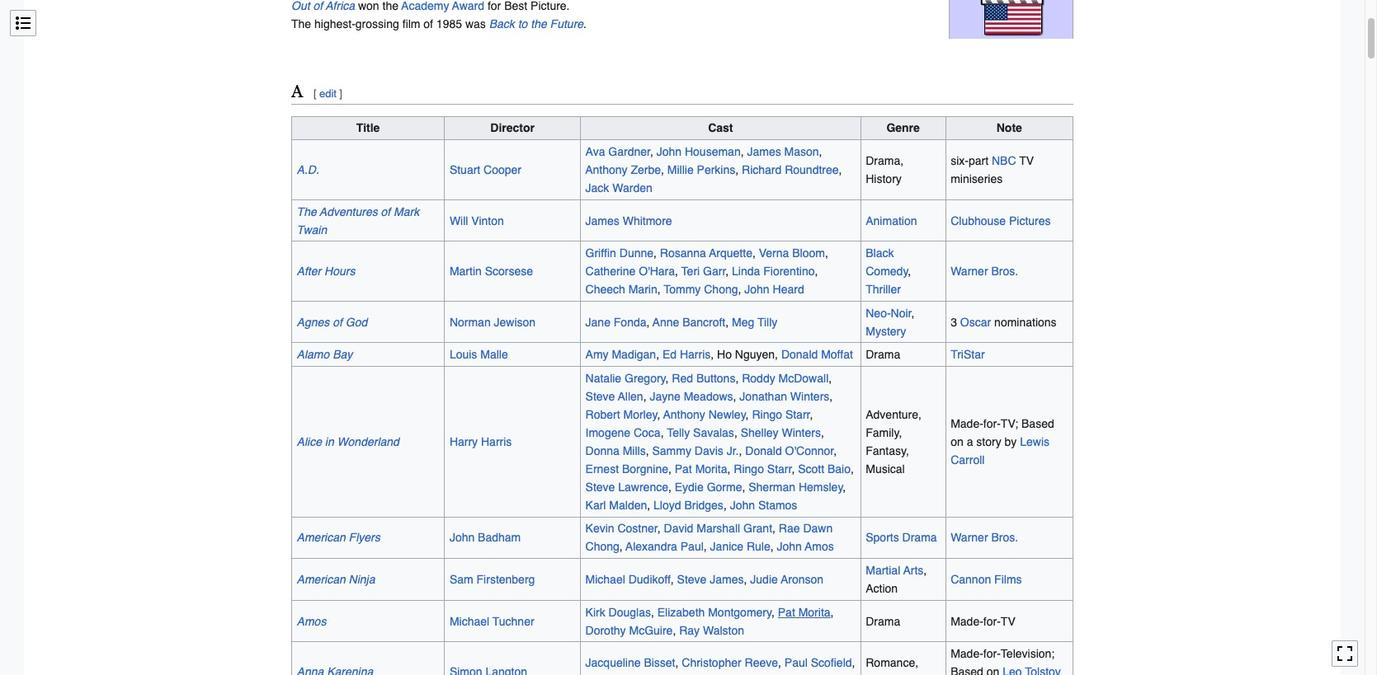 Task type: locate. For each thing, give the bounding box(es) containing it.
0 vertical spatial tv
[[1019, 154, 1034, 167]]

ernest
[[586, 463, 619, 476]]

drama inside romance, drama
[[866, 675, 901, 676]]

, inside neo-noir , mystery
[[912, 307, 915, 320]]

louis malle link
[[450, 348, 508, 362]]

1 vertical spatial for-
[[984, 615, 1001, 629]]

grant
[[744, 523, 772, 536]]

made- down made-for-tv
[[951, 648, 984, 661]]

0 vertical spatial warner bros.
[[951, 265, 1018, 278]]

american left ninja
[[297, 574, 346, 587]]

chong down garr
[[704, 283, 738, 296]]

1 made- from the top
[[951, 417, 984, 431]]

marshall
[[697, 523, 740, 536]]

by
[[1005, 436, 1017, 449]]

o'connor
[[785, 445, 834, 458]]

the adventures of mark twain link
[[297, 205, 419, 236]]

drama down romance,
[[866, 675, 901, 676]]

steve up robert
[[586, 390, 615, 403]]

ringo starr link up sherman
[[734, 463, 792, 476]]

]
[[339, 87, 342, 100]]

made- for made-for-television; based on
[[951, 648, 984, 661]]

agnes of god link
[[297, 316, 367, 329]]

0 horizontal spatial chong
[[586, 541, 620, 554]]

0 horizontal spatial on
[[951, 436, 964, 449]]

bisset
[[644, 657, 675, 670]]

0 vertical spatial steve
[[586, 390, 615, 403]]

norman jewison
[[450, 316, 536, 329]]

michael
[[586, 574, 625, 587], [450, 615, 489, 629]]

catherine
[[586, 265, 636, 278]]

of left god
[[333, 316, 342, 329]]

1 vertical spatial bros.
[[991, 532, 1018, 545]]

will vinton
[[450, 214, 504, 227]]

0 horizontal spatial based
[[951, 666, 984, 676]]

tommy
[[664, 283, 701, 296]]

steve down ernest
[[586, 481, 615, 494]]

fullscreen image
[[1337, 646, 1353, 663]]

chong inside "rae dawn chong"
[[586, 541, 620, 554]]

made- up "a"
[[951, 417, 984, 431]]

agnes of god
[[297, 316, 367, 329]]

paul down kevin costner , david marshall grant ,
[[681, 541, 704, 554]]

anthony up telly
[[663, 408, 705, 422]]

arquette
[[709, 247, 753, 260]]

1 vertical spatial chong
[[586, 541, 620, 554]]

on left "a"
[[951, 436, 964, 449]]

0 horizontal spatial pat
[[675, 463, 692, 476]]

james down janice
[[710, 574, 744, 587]]

whitmore
[[623, 214, 672, 227]]

griffin
[[586, 247, 616, 260]]

made- inside "made-for-television; based on"
[[951, 648, 984, 661]]

1 american from the top
[[297, 532, 346, 545]]

for- down made-for-tv
[[984, 648, 1001, 661]]

1 horizontal spatial of
[[381, 205, 391, 218]]

the for the highest-grossing film of 1985 was back to the future .
[[291, 17, 311, 30]]

warner bros. link
[[951, 265, 1018, 278], [951, 532, 1018, 545]]

1 vertical spatial steve
[[586, 481, 615, 494]]

action
[[866, 583, 898, 596]]

american left flyers
[[297, 532, 346, 545]]

the for the adventures of mark twain
[[297, 205, 317, 218]]

of right film
[[424, 17, 433, 30]]

richard
[[742, 163, 782, 177]]

1 horizontal spatial on
[[987, 666, 1000, 676]]

anthony inside ava gardner , john houseman , james mason , anthony zerbe , millie perkins , richard roundtree , jack warden
[[586, 163, 628, 177]]

made- down cannon
[[951, 615, 984, 629]]

six-
[[951, 154, 969, 167]]

tommy chong link
[[664, 283, 738, 296]]

[ edit ]
[[314, 87, 342, 100]]

ringo starr link up shelley winters link
[[752, 408, 810, 422]]

linda
[[732, 265, 760, 278]]

1 horizontal spatial morita
[[799, 606, 831, 619]]

james whitmore
[[586, 214, 672, 227]]

steve james link
[[677, 574, 744, 587]]

0 vertical spatial michael
[[586, 574, 625, 587]]

a
[[291, 81, 303, 101]]

1 vertical spatial paul
[[785, 657, 808, 670]]

0 horizontal spatial anthony
[[586, 163, 628, 177]]

for- inside made-for-tv; based on a story by
[[984, 417, 1001, 431]]

american flyers link
[[297, 532, 380, 545]]

pat down judie aronson link
[[778, 606, 795, 619]]

made-for-tv
[[951, 615, 1016, 629]]

0 vertical spatial on
[[951, 436, 964, 449]]

pat morita link down sammy davis jr. link
[[675, 463, 727, 476]]

0 vertical spatial anthony
[[586, 163, 628, 177]]

1 vertical spatial michael
[[450, 615, 489, 629]]

ray walston link
[[679, 624, 744, 638]]

0 horizontal spatial paul
[[681, 541, 704, 554]]

0 vertical spatial james
[[747, 145, 781, 158]]

2 vertical spatial made-
[[951, 648, 984, 661]]

harry
[[450, 436, 478, 449]]

1 warner bros. from the top
[[951, 265, 1018, 278]]

amos link
[[297, 615, 326, 629]]

harris up red buttons 'link' on the bottom
[[680, 348, 711, 362]]

1 vertical spatial morita
[[799, 606, 831, 619]]

warner bros. link for verna bloom
[[951, 265, 1018, 278]]

2 vertical spatial for-
[[984, 648, 1001, 661]]

pat morita link down aronson
[[778, 606, 831, 619]]

black comedy link
[[866, 247, 908, 278]]

savalas
[[693, 427, 734, 440]]

anthony up jack
[[586, 163, 628, 177]]

2 bros. from the top
[[991, 532, 1018, 545]]

warner bros. link down clubhouse
[[951, 265, 1018, 278]]

on inside "made-for-television; based on"
[[987, 666, 1000, 676]]

1 vertical spatial anthony
[[663, 408, 705, 422]]

starr down "jonathan winters" link
[[786, 408, 810, 422]]

eydie
[[675, 481, 704, 494]]

on down made-for-tv
[[987, 666, 1000, 676]]

will vinton link
[[450, 214, 504, 227]]

1 warner bros. link from the top
[[951, 265, 1018, 278]]

0 horizontal spatial of
[[333, 316, 342, 329]]

bros. for rae dawn chong
[[991, 532, 1018, 545]]

based inside made-for-tv; based on a story by
[[1022, 417, 1054, 431]]

sports drama
[[866, 532, 937, 545]]

2 warner from the top
[[951, 532, 988, 545]]

pat up eydie
[[675, 463, 692, 476]]

warner bros. up cannon films link
[[951, 532, 1018, 545]]

0 vertical spatial based
[[1022, 417, 1054, 431]]

michael up kirk
[[586, 574, 625, 587]]

kevin
[[586, 523, 614, 536]]

warner for verna bloom
[[951, 265, 988, 278]]

vinton
[[471, 214, 504, 227]]

1 vertical spatial american
[[297, 574, 346, 587]]

2 horizontal spatial james
[[747, 145, 781, 158]]

2 american from the top
[[297, 574, 346, 587]]

,
[[651, 145, 653, 158], [741, 145, 744, 158], [819, 145, 822, 158], [661, 163, 664, 177], [735, 163, 739, 177], [839, 163, 842, 177], [654, 247, 657, 260], [753, 247, 756, 260], [825, 247, 828, 260], [675, 265, 678, 278], [726, 265, 729, 278], [815, 265, 818, 278], [908, 265, 911, 278], [657, 283, 661, 296], [738, 283, 741, 296], [912, 307, 915, 320], [647, 316, 650, 329], [726, 316, 729, 329], [656, 348, 659, 362], [711, 348, 714, 362], [666, 372, 669, 385], [736, 372, 739, 385], [829, 372, 832, 385], [643, 390, 647, 403], [733, 390, 736, 403], [830, 390, 833, 403], [658, 408, 660, 422], [746, 408, 749, 422], [810, 408, 813, 422], [661, 427, 664, 440], [734, 427, 738, 440], [821, 427, 824, 440], [646, 445, 649, 458], [739, 445, 742, 458], [834, 445, 837, 458], [668, 463, 672, 476], [727, 463, 731, 476], [792, 463, 795, 476], [851, 463, 854, 476], [668, 481, 672, 494], [742, 481, 745, 494], [843, 481, 846, 494], [647, 499, 650, 512], [724, 499, 727, 512], [658, 523, 661, 536], [772, 523, 776, 536], [620, 541, 623, 554], [704, 541, 707, 554], [771, 541, 774, 554], [924, 565, 927, 578], [671, 574, 674, 587], [744, 574, 747, 587], [651, 606, 654, 619], [772, 606, 775, 619], [831, 606, 834, 619], [673, 624, 676, 638], [675, 657, 679, 670], [778, 657, 781, 670], [852, 657, 855, 670]]

for- for tv;
[[984, 417, 1001, 431]]

john up millie
[[657, 145, 682, 158]]

1 vertical spatial ringo
[[734, 463, 764, 476]]

1 horizontal spatial amos
[[805, 541, 834, 554]]

winters up o'connor
[[782, 427, 821, 440]]

the left highest-
[[291, 17, 311, 30]]

bros. up 3 oscar nominations
[[991, 265, 1018, 278]]

the
[[531, 17, 547, 30]]

3 made- from the top
[[951, 648, 984, 661]]

1 vertical spatial the
[[297, 205, 317, 218]]

harris right harry
[[481, 436, 512, 449]]

donald down shelley
[[745, 445, 782, 458]]

tilly
[[758, 316, 778, 329]]

grossing
[[356, 17, 399, 30]]

mark
[[394, 205, 419, 218]]

the inside the adventures of mark twain
[[297, 205, 317, 218]]

costner
[[618, 523, 658, 536]]

1 vertical spatial donald
[[745, 445, 782, 458]]

ringo
[[752, 408, 782, 422], [734, 463, 764, 476]]

1 horizontal spatial tv
[[1019, 154, 1034, 167]]

drama up arts
[[902, 532, 937, 545]]

1 horizontal spatial james
[[710, 574, 744, 587]]

chong down kevin at the left of the page
[[586, 541, 620, 554]]

morita down the davis at bottom right
[[695, 463, 727, 476]]

amos down dawn
[[805, 541, 834, 554]]

pictures
[[1009, 214, 1051, 227]]

john down gorme
[[730, 499, 755, 512]]

of left mark
[[381, 205, 391, 218]]

0 vertical spatial warner bros. link
[[951, 265, 1018, 278]]

tv right nbc "link"
[[1019, 154, 1034, 167]]

morita down aronson
[[799, 606, 831, 619]]

cannon
[[951, 574, 991, 587]]

adventures
[[320, 205, 378, 218]]

based inside "made-for-television; based on"
[[951, 666, 984, 676]]

1 vertical spatial pat morita link
[[778, 606, 831, 619]]

paul right reeve
[[785, 657, 808, 670]]

lewis
[[1020, 436, 1050, 449]]

warner bros. down clubhouse
[[951, 265, 1018, 278]]

1 vertical spatial tv
[[1001, 615, 1016, 629]]

0 vertical spatial for-
[[984, 417, 1001, 431]]

o'hara
[[639, 265, 675, 278]]

stamos
[[758, 499, 797, 512]]

1 warner from the top
[[951, 265, 988, 278]]

warner up oscar link
[[951, 265, 988, 278]]

2 warner bros. from the top
[[951, 532, 1018, 545]]

imogene
[[586, 427, 631, 440]]

0 horizontal spatial harris
[[481, 436, 512, 449]]

the up twain at the top
[[297, 205, 317, 218]]

john down linda
[[745, 283, 770, 296]]

millie
[[667, 163, 694, 177]]

steve up elizabeth
[[677, 574, 707, 587]]

listbullet image
[[15, 15, 31, 31]]

1 vertical spatial of
[[381, 205, 391, 218]]

in
[[325, 436, 334, 449]]

michael down sam
[[450, 615, 489, 629]]

warner bros. link up cannon films link
[[951, 532, 1018, 545]]

firstenberg
[[477, 574, 535, 587]]

donald up mcdowall on the bottom
[[781, 348, 818, 362]]

moffat
[[821, 348, 853, 362]]

john
[[657, 145, 682, 158], [745, 283, 770, 296], [730, 499, 755, 512], [450, 532, 475, 545], [777, 541, 802, 554]]

starr up sherman
[[767, 463, 792, 476]]

0 vertical spatial amos
[[805, 541, 834, 554]]

1 horizontal spatial based
[[1022, 417, 1054, 431]]

morley
[[623, 408, 658, 422]]

1 horizontal spatial anthony
[[663, 408, 705, 422]]

1 vertical spatial warner bros.
[[951, 532, 1018, 545]]

1 vertical spatial based
[[951, 666, 984, 676]]

bros. up films
[[991, 532, 1018, 545]]

amos down american ninja 'link'
[[297, 615, 326, 629]]

teri
[[681, 265, 700, 278]]

douglas
[[609, 606, 651, 619]]

0 vertical spatial american
[[297, 532, 346, 545]]

, alexandra paul , janice rule , john amos
[[620, 541, 834, 554]]

1 for- from the top
[[984, 417, 1001, 431]]

1 vertical spatial warner
[[951, 532, 988, 545]]

0 horizontal spatial morita
[[695, 463, 727, 476]]

1 vertical spatial pat
[[778, 606, 795, 619]]

davis
[[695, 445, 724, 458]]

james up griffin
[[586, 214, 620, 227]]

warner bros. for verna bloom
[[951, 265, 1018, 278]]

made- inside made-for-tv; based on a story by
[[951, 417, 984, 431]]

animation
[[866, 214, 917, 227]]

1 vertical spatial made-
[[951, 615, 984, 629]]

warner up cannon
[[951, 532, 988, 545]]

tv up television;
[[1001, 615, 1016, 629]]

cast
[[708, 122, 733, 135]]

1 vertical spatial amos
[[297, 615, 326, 629]]

2 for- from the top
[[984, 615, 1001, 629]]

nominations
[[994, 316, 1057, 329]]

1 horizontal spatial pat
[[778, 606, 795, 619]]

ringo down jr.
[[734, 463, 764, 476]]

0 vertical spatial made-
[[951, 417, 984, 431]]

tv;
[[1001, 417, 1018, 431]]

winters down mcdowall on the bottom
[[790, 390, 830, 403]]

3 for- from the top
[[984, 648, 1001, 661]]

1 horizontal spatial chong
[[704, 283, 738, 296]]

for- up story
[[984, 417, 1001, 431]]

0 vertical spatial warner
[[951, 265, 988, 278]]

0 vertical spatial morita
[[695, 463, 727, 476]]

0 vertical spatial bros.
[[991, 265, 1018, 278]]

pat inside kirk douglas , elizabeth montgomery , pat morita , dorothy mcguire , ray walston
[[778, 606, 795, 619]]

for- for tv
[[984, 615, 1001, 629]]

2 warner bros. link from the top
[[951, 532, 1018, 545]]

0 vertical spatial the
[[291, 17, 311, 30]]

for- inside "made-for-television; based on"
[[984, 648, 1001, 661]]

robert
[[586, 408, 620, 422]]

based up lewis
[[1022, 417, 1054, 431]]

0 horizontal spatial pat morita link
[[675, 463, 727, 476]]

clubhouse pictures
[[951, 214, 1051, 227]]

0 vertical spatial pat
[[675, 463, 692, 476]]

james up the richard
[[747, 145, 781, 158]]

1 vertical spatial warner bros. link
[[951, 532, 1018, 545]]

of inside the adventures of mark twain
[[381, 205, 391, 218]]

0 horizontal spatial james
[[586, 214, 620, 227]]

dudikoff
[[629, 574, 671, 587]]

michael for michael dudikoff , steve james , judie aronson
[[586, 574, 625, 587]]

0 vertical spatial of
[[424, 17, 433, 30]]

verna bloom link
[[759, 247, 825, 260]]

0 horizontal spatial michael
[[450, 615, 489, 629]]

0 vertical spatial chong
[[704, 283, 738, 296]]

2 made- from the top
[[951, 615, 984, 629]]

jonathan
[[740, 390, 787, 403]]

1 vertical spatial on
[[987, 666, 1000, 676]]

thriller
[[866, 283, 901, 296]]

mills
[[623, 445, 646, 458]]

ringo down jonathan
[[752, 408, 782, 422]]

of
[[424, 17, 433, 30], [381, 205, 391, 218], [333, 316, 342, 329]]

sam firstenberg link
[[450, 574, 535, 587]]

john inside "natalie gregory , red buttons , roddy mcdowall , steve allen , jayne meadows , jonathan winters , robert morley , anthony newley , ringo starr , imogene coca , telly savalas , shelley winters , donna mills , sammy davis jr. , donald o'connor , ernest borgnine , pat morita , ringo starr , scott baio , steve lawrence , eydie gorme , sherman hemsley , karl malden , lloyd bridges , john stamos"
[[730, 499, 755, 512]]

0 horizontal spatial amos
[[297, 615, 326, 629]]

based down made-for-tv
[[951, 666, 984, 676]]

1 horizontal spatial paul
[[785, 657, 808, 670]]

1 horizontal spatial michael
[[586, 574, 625, 587]]

for- up "made-for-television; based on"
[[984, 615, 1001, 629]]

natalie gregory link
[[586, 372, 666, 385]]

john left badham
[[450, 532, 475, 545]]

on inside made-for-tv; based on a story by
[[951, 436, 964, 449]]

0 vertical spatial harris
[[680, 348, 711, 362]]

1 bros. from the top
[[991, 265, 1018, 278]]



Task type: describe. For each thing, give the bounding box(es) containing it.
warden
[[613, 181, 653, 195]]

american for american ninja
[[297, 574, 346, 587]]

1 vertical spatial winters
[[782, 427, 821, 440]]

morita inside kirk douglas , elizabeth montgomery , pat morita , dorothy mcguire , ray walston
[[799, 606, 831, 619]]

james whitmore link
[[586, 214, 672, 227]]

0 vertical spatial donald
[[781, 348, 818, 362]]

genre
[[887, 122, 920, 135]]

made- for made-for-tv
[[951, 615, 984, 629]]

1 horizontal spatial pat morita link
[[778, 606, 831, 619]]

michael tuchner
[[450, 615, 534, 629]]

harry harris link
[[450, 436, 512, 449]]

comedy
[[866, 265, 908, 278]]

dunne
[[620, 247, 654, 260]]

alamo bay
[[297, 348, 353, 362]]

donald inside "natalie gregory , red buttons , roddy mcdowall , steve allen , jayne meadows , jonathan winters , robert morley , anthony newley , ringo starr , imogene coca , telly savalas , shelley winters , donna mills , sammy davis jr. , donald o'connor , ernest borgnine , pat morita , ringo starr , scott baio , steve lawrence , eydie gorme , sherman hemsley , karl malden , lloyd bridges , john stamos"
[[745, 445, 782, 458]]

imogene coca link
[[586, 427, 661, 440]]

badham
[[478, 532, 521, 545]]

michael dudikoff , steve james , judie aronson
[[586, 574, 824, 587]]

[
[[314, 87, 317, 100]]

jacqueline bisset link
[[586, 657, 675, 670]]

griffin dunne link
[[586, 247, 654, 260]]

scott baio link
[[798, 463, 851, 476]]

norman jewison link
[[450, 316, 536, 329]]

, inside black comedy , thriller
[[908, 265, 911, 278]]

ho
[[717, 348, 732, 362]]

john down rae
[[777, 541, 802, 554]]

coca
[[634, 427, 661, 440]]

ava
[[586, 145, 605, 158]]

garr
[[703, 265, 726, 278]]

american ninja link
[[297, 574, 375, 587]]

christopher
[[682, 657, 742, 670]]

2 vertical spatial james
[[710, 574, 744, 587]]

cannon films
[[951, 574, 1022, 587]]

agnes
[[297, 316, 330, 329]]

0 vertical spatial winters
[[790, 390, 830, 403]]

six-part nbc
[[951, 154, 1016, 167]]

2 vertical spatial of
[[333, 316, 342, 329]]

note
[[997, 122, 1022, 135]]

john heard link
[[745, 283, 804, 296]]

1985
[[436, 17, 462, 30]]

based for made-for-tv; based on a story by
[[1022, 417, 1054, 431]]

nbc link
[[992, 154, 1016, 167]]

warner bros. for rae dawn chong
[[951, 532, 1018, 545]]

on for made-for-tv; based on a story by
[[951, 436, 964, 449]]

drama down mystery
[[866, 348, 901, 362]]

noir
[[891, 307, 912, 320]]

michael for michael tuchner
[[450, 615, 489, 629]]

janice
[[710, 541, 744, 554]]

robert morley link
[[586, 408, 658, 422]]

neo-
[[866, 307, 891, 320]]

animation link
[[866, 214, 917, 227]]

ava gardner , john houseman , james mason , anthony zerbe , millie perkins , richard roundtree , jack warden
[[586, 145, 842, 195]]

tv inside tv miniseries
[[1019, 154, 1034, 167]]

jacqueline bisset , christopher reeve , paul scofield ,
[[586, 657, 855, 670]]

clubhouse pictures link
[[951, 214, 1051, 227]]

stuart cooper link
[[450, 163, 522, 177]]

red buttons link
[[672, 372, 736, 385]]

for- for television;
[[984, 648, 1001, 661]]

rule
[[747, 541, 771, 554]]

lloyd bridges link
[[654, 499, 724, 512]]

roddy mcdowall link
[[742, 372, 829, 385]]

films
[[994, 574, 1022, 587]]

2 vertical spatial steve
[[677, 574, 707, 587]]

martial arts
[[866, 565, 924, 578]]

title
[[356, 122, 380, 135]]

karl
[[586, 499, 606, 512]]

cheech
[[586, 283, 625, 296]]

0 vertical spatial pat morita link
[[675, 463, 727, 476]]

james inside ava gardner , john houseman , james mason , anthony zerbe , millie perkins , richard roundtree , jack warden
[[747, 145, 781, 158]]

american ninja
[[297, 574, 375, 587]]

on for made-for-television; based on
[[987, 666, 1000, 676]]

warner bros. link for rae dawn chong
[[951, 532, 1018, 545]]

based for made-for-television; based on
[[951, 666, 984, 676]]

ernest borgnine link
[[586, 463, 668, 476]]

american for american flyers
[[297, 532, 346, 545]]

chong inside griffin dunne , rosanna arquette , verna bloom , catherine o'hara , teri garr , linda fiorentino , cheech marin , tommy chong , john heard
[[704, 283, 738, 296]]

dawn
[[803, 523, 833, 536]]

alexandra
[[626, 541, 677, 554]]

john inside griffin dunne , rosanna arquette , verna bloom , catherine o'hara , teri garr , linda fiorentino , cheech marin , tommy chong , john heard
[[745, 283, 770, 296]]

warner for rae dawn chong
[[951, 532, 988, 545]]

bros. for verna bloom
[[991, 265, 1018, 278]]

a
[[967, 436, 973, 449]]

0 horizontal spatial tv
[[1001, 615, 1016, 629]]

drama down action
[[866, 615, 901, 629]]

made- for made-for-tv; based on a story by
[[951, 417, 984, 431]]

meg tilly link
[[732, 316, 778, 329]]

anthony inside "natalie gregory , red buttons , roddy mcdowall , steve allen , jayne meadows , jonathan winters , robert morley , anthony newley , ringo starr , imogene coca , telly savalas , shelley winters , donna mills , sammy davis jr. , donald o'connor , ernest borgnine , pat morita , ringo starr , scott baio , steve lawrence , eydie gorme , sherman hemsley , karl malden , lloyd bridges , john stamos"
[[663, 408, 705, 422]]

future
[[550, 17, 584, 30]]

0 vertical spatial paul
[[681, 541, 704, 554]]

morita inside "natalie gregory , red buttons , roddy mcdowall , steve allen , jayne meadows , jonathan winters , robert morley , anthony newley , ringo starr , imogene coca , telly savalas , shelley winters , donna mills , sammy davis jr. , donald o'connor , ernest borgnine , pat morita , ringo starr , scott baio , steve lawrence , eydie gorme , sherman hemsley , karl malden , lloyd bridges , john stamos"
[[695, 463, 727, 476]]

donald o'connor link
[[745, 445, 834, 458]]

madigan
[[612, 348, 656, 362]]

shelley winters link
[[741, 427, 821, 440]]

malle
[[480, 348, 508, 362]]

1 vertical spatial james
[[586, 214, 620, 227]]

1 vertical spatial harris
[[481, 436, 512, 449]]

lloyd
[[654, 499, 681, 512]]

dorothy
[[586, 624, 626, 638]]

ed harris link
[[663, 348, 711, 362]]

1 vertical spatial starr
[[767, 463, 792, 476]]

television;
[[1001, 648, 1055, 661]]

will
[[450, 214, 468, 227]]

0 vertical spatial starr
[[786, 408, 810, 422]]

sammy davis jr. link
[[652, 445, 739, 458]]

anne bancroft link
[[653, 316, 726, 329]]

millie perkins link
[[667, 163, 735, 177]]

louis
[[450, 348, 477, 362]]

pat inside "natalie gregory , red buttons , roddy mcdowall , steve allen , jayne meadows , jonathan winters , robert morley , anthony newley , ringo starr , imogene coca , telly savalas , shelley winters , donna mills , sammy davis jr. , donald o'connor , ernest borgnine , pat morita , ringo starr , scott baio , steve lawrence , eydie gorme , sherman hemsley , karl malden , lloyd bridges , john stamos"
[[675, 463, 692, 476]]

paul scofield link
[[785, 657, 852, 670]]

mcdowall
[[779, 372, 829, 385]]

john houseman link
[[657, 145, 741, 158]]

gorme
[[707, 481, 742, 494]]

edit link
[[319, 87, 337, 100]]

, inside , action
[[924, 565, 927, 578]]

lewis carroll
[[951, 436, 1050, 467]]

1 vertical spatial ringo starr link
[[734, 463, 792, 476]]

director
[[490, 122, 535, 135]]

0 vertical spatial ringo
[[752, 408, 782, 422]]

martin scorsese link
[[450, 265, 533, 278]]

story
[[976, 436, 1002, 449]]

eydie gorme link
[[675, 481, 742, 494]]

2 horizontal spatial of
[[424, 17, 433, 30]]

, action
[[866, 565, 927, 596]]

1 horizontal spatial harris
[[680, 348, 711, 362]]

john badham
[[450, 532, 521, 545]]

john inside ava gardner , john houseman , james mason , anthony zerbe , millie perkins , richard roundtree , jack warden
[[657, 145, 682, 158]]

kirk
[[586, 606, 605, 619]]

alamo bay link
[[297, 348, 353, 362]]

0 vertical spatial ringo starr link
[[752, 408, 810, 422]]

nguyen,
[[735, 348, 778, 362]]

edit
[[319, 87, 337, 100]]



Task type: vqa. For each thing, say whether or not it's contained in the screenshot.
on to the bottom
yes



